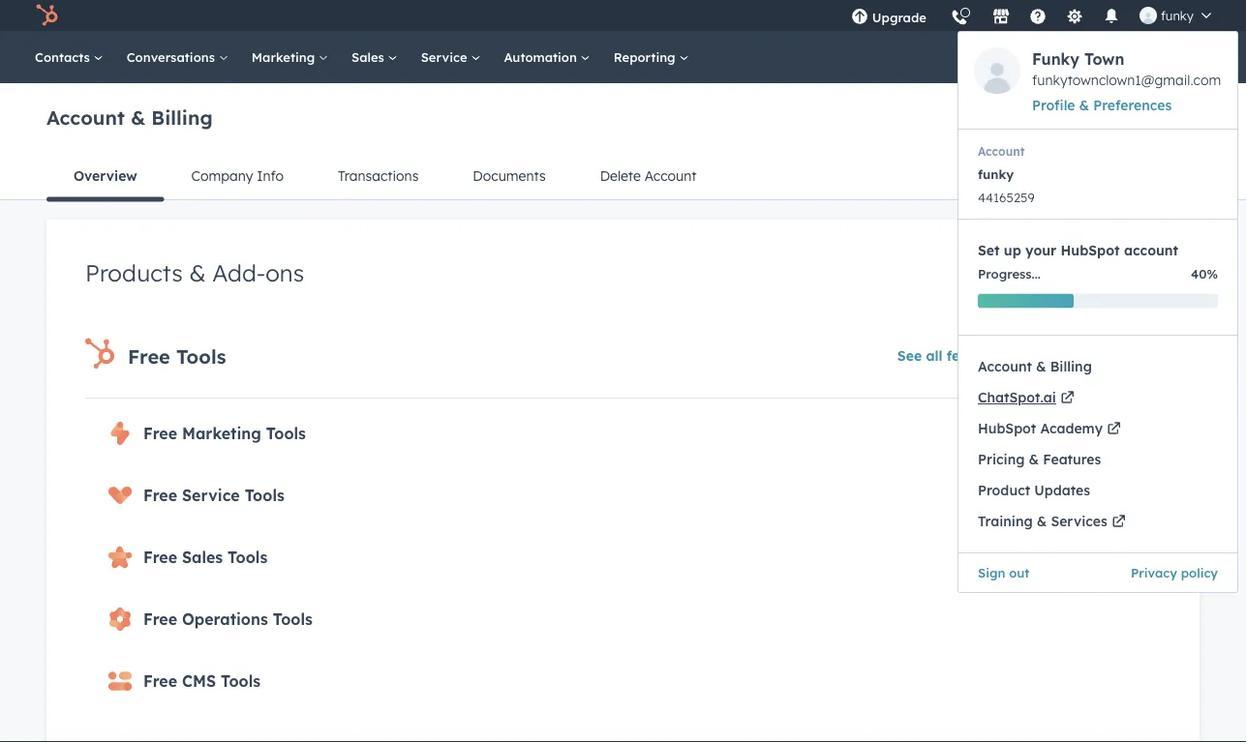 Task type: vqa. For each thing, say whether or not it's contained in the screenshot.
pricing & features
yes



Task type: locate. For each thing, give the bounding box(es) containing it.
conversations
[[127, 49, 219, 65]]

free for free cms tools
[[143, 672, 177, 692]]

tools up free operations tools
[[228, 548, 268, 568]]

1 horizontal spatial link opens in a new window image
[[1061, 391, 1074, 404]]

0 vertical spatial account & billing
[[46, 105, 213, 129]]

1 vertical spatial hubspot
[[978, 420, 1037, 437]]

marketing
[[252, 49, 319, 65], [182, 424, 261, 444]]

hubspot
[[1061, 242, 1120, 259], [978, 420, 1037, 437]]

account up overview
[[46, 105, 125, 129]]

free up 'marketing icon'
[[128, 344, 170, 369]]

hubspot link
[[23, 4, 73, 27]]

account & billing up chatspot.ai at the bottom of page
[[978, 358, 1092, 375]]

tools
[[176, 344, 226, 369], [266, 424, 306, 444], [245, 486, 285, 506], [228, 548, 268, 568], [273, 610, 313, 630], [221, 672, 261, 692]]

hubspot up pricing
[[978, 420, 1037, 437]]

up
[[1004, 242, 1022, 259]]

billing down conversations link
[[151, 105, 213, 129]]

upgrade right 'upgrade' icon
[[872, 9, 927, 25]]

link opens in a new window image up academy
[[1061, 391, 1074, 404]]

2 horizontal spatial account
[[978, 358, 1032, 375]]

& up chatspot.ai at the bottom of page
[[1036, 358, 1047, 375]]

1 vertical spatial billing
[[1051, 358, 1092, 375]]

transactions
[[338, 168, 419, 185]]

link opens in a new window image inside see all features link
[[1006, 346, 1020, 369]]

navigation inside page section element
[[46, 153, 1200, 202]]

free right 'marketing icon'
[[143, 424, 177, 444]]

navigation
[[46, 153, 1200, 202]]

documents
[[473, 168, 546, 185]]

link opens in a new window image right features
[[1006, 346, 1020, 369]]

upgrade up academy
[[1079, 348, 1137, 365]]

tools right operations
[[273, 610, 313, 630]]

privacy policy
[[1131, 565, 1218, 581]]

1 vertical spatial account & billing
[[978, 358, 1092, 375]]

navigation containing overview
[[46, 153, 1200, 202]]

funky town menu
[[840, 0, 1239, 594]]

&
[[1080, 97, 1090, 114], [131, 105, 145, 129], [189, 259, 206, 288], [1036, 358, 1047, 375], [1029, 451, 1039, 468], [1037, 513, 1047, 530]]

tools for free cms tools
[[221, 672, 261, 692]]

link opens in a new window image up pricing & features link
[[1108, 422, 1121, 435]]

free sales tools
[[143, 548, 268, 568]]

upgrade inside funky town menu
[[872, 9, 927, 25]]

account right the delete
[[645, 168, 697, 185]]

Search HubSpot search field
[[974, 41, 1212, 74]]

1 vertical spatial marketing
[[182, 424, 261, 444]]

tools for free service tools
[[245, 486, 285, 506]]

billing up academy
[[1051, 358, 1092, 375]]

0 vertical spatial link opens in a new window image
[[1006, 346, 1020, 369]]

1 horizontal spatial sales
[[352, 49, 388, 65]]

marketplaces button
[[981, 0, 1022, 31]]

funky
[[1032, 49, 1080, 69]]

1 vertical spatial account
[[645, 168, 697, 185]]

upgrade image
[[851, 9, 869, 26]]

sign
[[978, 565, 1006, 581]]

funky menu
[[958, 31, 1239, 594]]

upgrade
[[872, 9, 927, 25], [1079, 348, 1137, 365]]

link opens in a new window image down product updates link
[[1113, 515, 1125, 528]]

out
[[1009, 565, 1030, 581]]

marketing icon image
[[108, 422, 132, 446]]

privacy policy link
[[1131, 562, 1218, 585]]

account & billing
[[46, 105, 213, 129], [978, 358, 1092, 375]]

cms icon image
[[108, 670, 132, 693]]

sales right marketing link
[[352, 49, 388, 65]]

0 vertical spatial hubspot
[[1061, 242, 1120, 259]]

free right ops icon
[[143, 610, 177, 630]]

2 vertical spatial account
[[978, 358, 1032, 375]]

sales
[[352, 49, 388, 65], [182, 548, 223, 568]]

0 horizontal spatial link opens in a new window image
[[1006, 346, 1020, 369]]

0 vertical spatial billing
[[151, 105, 213, 129]]

training & services
[[978, 513, 1108, 530]]

pricing
[[978, 451, 1025, 468]]

0 horizontal spatial upgrade
[[872, 9, 927, 25]]

marketing link
[[240, 31, 340, 83]]

policy
[[1181, 565, 1218, 581]]

calling icon image
[[951, 10, 968, 27]]

free left cms
[[143, 672, 177, 692]]

reporting
[[614, 49, 679, 65]]

page section element
[[0, 83, 1246, 202]]

1 horizontal spatial account
[[645, 168, 697, 185]]

marketplaces image
[[993, 9, 1010, 26]]

service right sales link
[[421, 49, 471, 65]]

2 horizontal spatial link opens in a new window image
[[1108, 422, 1121, 435]]

0 vertical spatial service
[[421, 49, 471, 65]]

1 horizontal spatial link opens in a new window image
[[1113, 515, 1125, 528]]

0 vertical spatial link opens in a new window image
[[1006, 350, 1020, 364]]

link opens in a new window image
[[1006, 350, 1020, 364], [1113, 515, 1125, 528]]

free
[[128, 344, 170, 369], [143, 424, 177, 444], [143, 486, 177, 506], [143, 548, 177, 568], [143, 610, 177, 630], [143, 672, 177, 692]]

link opens in a new window image right features
[[1006, 350, 1020, 364]]

1 horizontal spatial upgrade
[[1079, 348, 1137, 365]]

help button
[[1022, 0, 1055, 31]]

1 horizontal spatial account & billing
[[978, 358, 1092, 375]]

1 vertical spatial service
[[182, 486, 240, 506]]

see
[[898, 347, 922, 364]]

your
[[1026, 242, 1057, 259]]

free right service icon
[[143, 486, 177, 506]]

marketing up the 'free service tools' on the left of the page
[[182, 424, 261, 444]]

1 vertical spatial link opens in a new window image
[[1061, 391, 1074, 404]]

link opens in a new window image
[[1006, 346, 1020, 369], [1061, 391, 1074, 404], [1108, 422, 1121, 435]]

ops icon image
[[108, 608, 132, 631]]

service up free sales tools
[[182, 486, 240, 506]]

link opens in a new window image inside see all features link
[[1006, 350, 1020, 364]]

0 vertical spatial sales
[[352, 49, 388, 65]]

tools up the 'free service tools' on the left of the page
[[266, 424, 306, 444]]

0 vertical spatial account
[[46, 105, 125, 129]]

billing
[[151, 105, 213, 129], [1051, 358, 1092, 375]]

hubspot academy
[[978, 420, 1103, 437]]

sales down the 'free service tools' on the left of the page
[[182, 548, 223, 568]]

upgrade link
[[1035, 338, 1161, 375]]

account & billing link
[[959, 352, 1238, 383]]

chatspot.ai
[[978, 389, 1057, 406]]

free for free marketing tools
[[143, 424, 177, 444]]

free right the sales icon
[[143, 548, 177, 568]]

& right profile
[[1080, 97, 1090, 114]]

1 horizontal spatial service
[[421, 49, 471, 65]]

1 vertical spatial link opens in a new window image
[[1113, 515, 1125, 528]]

ons
[[266, 259, 304, 288]]

0 horizontal spatial account & billing
[[46, 105, 213, 129]]

billing inside funky menu
[[1051, 358, 1092, 375]]

marketing left sales link
[[252, 49, 319, 65]]

funky
[[1161, 7, 1194, 23]]

company info
[[191, 168, 284, 185]]

& up product updates
[[1029, 451, 1039, 468]]

settings link
[[1055, 0, 1095, 31]]

2 vertical spatial link opens in a new window image
[[1108, 422, 1121, 435]]

tools down 'free marketing tools'
[[245, 486, 285, 506]]

0 horizontal spatial link opens in a new window image
[[1006, 350, 1020, 364]]

0 horizontal spatial account
[[46, 105, 125, 129]]

services
[[1051, 513, 1108, 530]]

0 horizontal spatial hubspot
[[978, 420, 1037, 437]]

0 vertical spatial upgrade
[[872, 9, 927, 25]]

account up chatspot.ai at the bottom of page
[[978, 358, 1032, 375]]

& left add-
[[189, 259, 206, 288]]

set
[[978, 242, 1000, 259]]

hubspot right the your
[[1061, 242, 1120, 259]]

1 vertical spatial upgrade
[[1079, 348, 1137, 365]]

service
[[421, 49, 471, 65], [182, 486, 240, 506]]

notifications button
[[1095, 0, 1128, 31]]

account & billing inside page section element
[[46, 105, 213, 129]]

40%
[[1191, 266, 1218, 282]]

1 horizontal spatial billing
[[1051, 358, 1092, 375]]

features
[[947, 347, 1003, 364]]

academy
[[1041, 420, 1103, 437]]

1 vertical spatial sales
[[182, 548, 223, 568]]

account
[[46, 105, 125, 129], [645, 168, 697, 185], [978, 358, 1032, 375]]

0 horizontal spatial billing
[[151, 105, 213, 129]]

account & billing up overview
[[46, 105, 213, 129]]

& up overview
[[131, 105, 145, 129]]

service inside 'link'
[[421, 49, 471, 65]]

tools right cms
[[221, 672, 261, 692]]

tools for free sales tools
[[228, 548, 268, 568]]

sales link
[[340, 31, 409, 83]]

info
[[257, 168, 284, 185]]

pricing & features
[[978, 451, 1102, 468]]

tools for free marketing tools
[[266, 424, 306, 444]]



Task type: describe. For each thing, give the bounding box(es) containing it.
sales icon image
[[108, 546, 132, 569]]

notifications image
[[1103, 9, 1120, 26]]

preferences
[[1094, 97, 1172, 114]]

products
[[85, 259, 183, 288]]

documents link
[[446, 153, 573, 200]]

funky town image
[[974, 47, 1021, 94]]

updates
[[1035, 482, 1091, 499]]

cms
[[182, 672, 216, 692]]

calling icon button
[[943, 2, 976, 31]]

free for free sales tools
[[143, 548, 177, 568]]

reporting link
[[602, 31, 701, 83]]

service link
[[409, 31, 492, 83]]

free operations tools
[[143, 610, 313, 630]]

features
[[1043, 451, 1102, 468]]

free service tools
[[143, 486, 285, 506]]

account inside funky menu
[[978, 358, 1032, 375]]

link opens in a new window image for hubspot academy
[[1108, 422, 1121, 435]]

delete account link
[[573, 153, 724, 200]]

product
[[978, 482, 1031, 499]]

see all features link
[[898, 344, 1023, 369]]

funkytownclown1@gmail.com
[[1032, 72, 1222, 89]]

free cms tools
[[143, 672, 261, 692]]

link opens in a new window image for chatspot.ai
[[1061, 391, 1074, 404]]

account
[[1124, 242, 1179, 259]]

free for free tools
[[128, 344, 170, 369]]

funky town menu item
[[958, 0, 1239, 594]]

free for free service tools
[[143, 486, 177, 506]]

automation
[[504, 49, 581, 65]]

see all features
[[898, 347, 1003, 364]]

& inside funky town funkytownclown1@gmail.com profile & preferences
[[1080, 97, 1090, 114]]

contacts
[[35, 49, 94, 65]]

pricing & features link
[[959, 445, 1238, 476]]

account & billing inside funky menu
[[978, 358, 1092, 375]]

set up your hubspot account
[[978, 242, 1179, 259]]

privacy
[[1131, 565, 1178, 581]]

funky button
[[1128, 0, 1223, 31]]

product updates link
[[959, 476, 1238, 507]]

product updates
[[978, 482, 1091, 499]]

& down product updates
[[1037, 513, 1047, 530]]

funky town image
[[1140, 7, 1157, 24]]

overview
[[74, 168, 137, 185]]

settings image
[[1066, 9, 1084, 26]]

sign out
[[978, 565, 1030, 581]]

free marketing tools
[[143, 424, 306, 444]]

overview link
[[46, 153, 164, 202]]

transactions link
[[311, 153, 446, 200]]

town
[[1085, 49, 1125, 69]]

all
[[926, 347, 943, 364]]

0 horizontal spatial service
[[182, 486, 240, 506]]

funky town funkytownclown1@gmail.com profile & preferences
[[1032, 49, 1222, 114]]

conversations link
[[115, 31, 240, 83]]

1 horizontal spatial hubspot
[[1061, 242, 1120, 259]]

0 vertical spatial marketing
[[252, 49, 319, 65]]

automation link
[[492, 31, 602, 83]]

& inside page section element
[[131, 105, 145, 129]]

add-
[[212, 259, 266, 288]]

company
[[191, 168, 253, 185]]

free tools
[[128, 344, 226, 369]]

tools up 'free marketing tools'
[[176, 344, 226, 369]]

hubspot image
[[35, 4, 58, 27]]

contacts link
[[23, 31, 115, 83]]

company info link
[[164, 153, 311, 200]]

service icon image
[[108, 484, 132, 508]]

sign out link
[[978, 562, 1030, 585]]

billing inside page section element
[[151, 105, 213, 129]]

operations
[[182, 610, 268, 630]]

sales inside sales link
[[352, 49, 388, 65]]

delete
[[600, 168, 641, 185]]

progress...
[[978, 266, 1041, 282]]

training
[[978, 513, 1033, 530]]

0 horizontal spatial sales
[[182, 548, 223, 568]]

account inside navigation
[[645, 168, 697, 185]]

delete account
[[600, 168, 697, 185]]

help image
[[1029, 9, 1047, 26]]

tools for free operations tools
[[273, 610, 313, 630]]

products & add-ons
[[85, 259, 304, 288]]

profile
[[1032, 97, 1076, 114]]

free for free operations tools
[[143, 610, 177, 630]]



